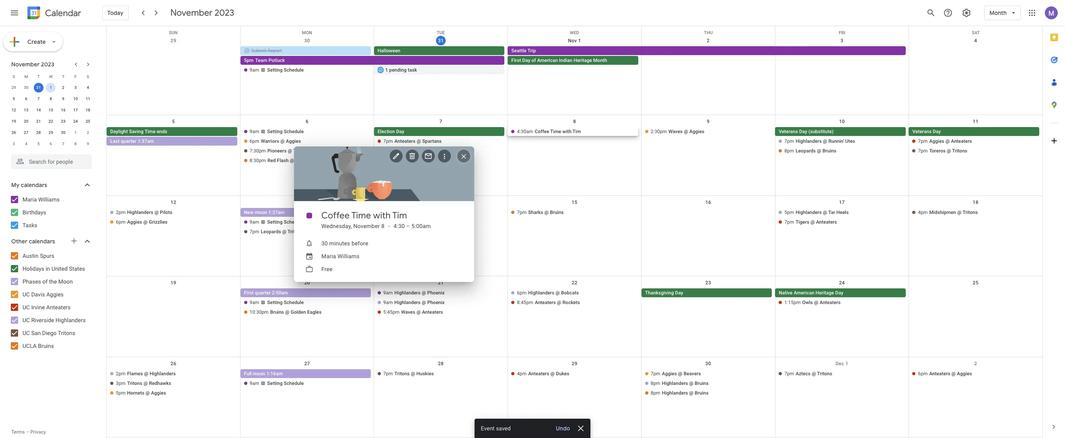 Task type: locate. For each thing, give the bounding box(es) containing it.
5 setting from the top
[[267, 381, 283, 386]]

18 inside november 2023 grid
[[86, 108, 90, 112]]

schedule for 20
[[284, 300, 304, 306]]

7 for november 2023
[[37, 97, 40, 101]]

0 horizontal spatial american
[[537, 58, 558, 63]]

3 down the 26 element
[[13, 142, 15, 146]]

1 horizontal spatial –
[[406, 223, 410, 229]]

november 2023 up sun
[[170, 7, 234, 19]]

20 up first quarter 2:50am button
[[304, 280, 310, 286]]

2 horizontal spatial 7
[[440, 119, 442, 124]]

1 vertical spatial heritage
[[816, 290, 834, 296]]

1 vertical spatial american
[[794, 290, 815, 296]]

veterans for 7pm highlanders @ runnin' utes
[[779, 129, 798, 134]]

0 horizontal spatial 19
[[12, 119, 16, 124]]

0 vertical spatial calendars
[[21, 181, 47, 189]]

5
[[13, 97, 15, 101], [172, 119, 175, 124], [37, 142, 40, 146]]

5 schedule from the top
[[284, 381, 304, 386]]

setting down "2:50am"
[[267, 300, 283, 306]]

0 vertical spatial 10
[[73, 97, 78, 101]]

setting for 27
[[267, 381, 283, 386]]

20
[[24, 119, 28, 124], [304, 280, 310, 286]]

1 horizontal spatial 26
[[171, 361, 176, 367]]

10 for sun
[[839, 119, 845, 124]]

tritons left huskies
[[395, 371, 410, 377]]

1 horizontal spatial heritage
[[816, 290, 834, 296]]

25 element
[[83, 117, 93, 126]]

seattle
[[512, 48, 527, 54]]

dec
[[836, 361, 844, 367]]

1 horizontal spatial tim
[[573, 129, 581, 134]]

0 horizontal spatial 23
[[61, 119, 66, 124]]

1 vertical spatial calendars
[[29, 238, 55, 245]]

27 inside grid
[[304, 361, 310, 367]]

calendars for other calendars
[[29, 238, 55, 245]]

11
[[86, 97, 90, 101], [973, 119, 979, 124]]

leopards down 7pm highlanders @ runnin' utes
[[796, 148, 816, 154]]

18 down 11 element
[[86, 108, 90, 112]]

0 vertical spatial tim
[[573, 129, 581, 134]]

0 vertical spatial 6
[[25, 97, 27, 101]]

veterans up toreros in the top of the page
[[913, 129, 932, 134]]

6pm warriors @ aggies
[[250, 138, 301, 144]]

27 down 20 element
[[24, 130, 28, 135]]

schedule for 27
[[284, 381, 304, 386]]

setting schedule for 27
[[267, 381, 304, 386]]

8:45pm anteaters @ rockets
[[517, 300, 580, 306]]

cell containing 6pm
[[508, 289, 642, 318]]

spartans
[[422, 138, 442, 144]]

grid
[[106, 26, 1043, 438]]

25 inside 25 element
[[86, 119, 90, 124]]

2pm up 3pm
[[116, 371, 126, 377]]

tritons right 'midshipmen'
[[963, 209, 978, 215]]

1 inside december 1 element
[[74, 130, 77, 135]]

0 vertical spatial 9am highlanders @ phoenix
[[383, 290, 445, 296]]

0 vertical spatial 26
[[12, 130, 16, 135]]

privacy link
[[30, 429, 46, 435]]

17 inside grid
[[839, 199, 845, 205]]

1 horizontal spatial bobcats
[[561, 290, 579, 296]]

1 vertical spatial 21
[[438, 280, 444, 286]]

month right settings menu icon
[[990, 9, 1007, 16]]

ucla
[[23, 343, 37, 349]]

– inside coffee time with tim wednesday, november 8 ⋅ 4:30 – 5:00am
[[406, 223, 410, 229]]

11 for sun
[[973, 119, 979, 124]]

2pm up "6pm aggies @ grizzlies" on the left of page
[[116, 209, 126, 215]]

row
[[107, 26, 1043, 35], [107, 34, 1043, 115], [8, 71, 94, 82], [8, 82, 94, 93], [8, 93, 94, 105], [8, 105, 94, 116], [107, 115, 1043, 196], [8, 116, 94, 127], [8, 127, 94, 138], [8, 138, 94, 150], [107, 196, 1043, 277], [107, 277, 1043, 357], [107, 357, 1043, 438]]

15 element
[[46, 105, 56, 115]]

3 setting from the top
[[267, 219, 283, 225]]

hornets
[[127, 390, 144, 396]]

7pm for 7pm toreros @ tritons
[[918, 148, 928, 154]]

1 horizontal spatial s
[[87, 74, 89, 79]]

day right thanksgiving at the right bottom of page
[[675, 290, 683, 296]]

1 vertical spatial 11
[[973, 119, 979, 124]]

2 setting from the top
[[267, 129, 283, 134]]

main drawer image
[[10, 8, 19, 18]]

7pm for 7pm anteaters @ spartans
[[383, 138, 393, 144]]

event
[[481, 425, 495, 432]]

0 vertical spatial bobcats
[[395, 148, 412, 154]]

4 setting schedule from the top
[[267, 300, 304, 306]]

5 up daylight saving time ends button
[[172, 119, 175, 124]]

american left 'indian'
[[537, 58, 558, 63]]

of down trip
[[532, 58, 536, 63]]

2 vertical spatial 7
[[62, 142, 64, 146]]

5 setting schedule from the top
[[267, 381, 304, 386]]

10 element
[[71, 94, 80, 104]]

0 vertical spatial 23
[[61, 119, 66, 124]]

3 down 'fri'
[[841, 38, 844, 43]]

17 element
[[71, 105, 80, 115]]

1 horizontal spatial 21
[[438, 280, 444, 286]]

bobcats
[[395, 148, 412, 154], [561, 290, 579, 296]]

coffee inside coffee time with tim wednesday, november 8 ⋅ 4:30 – 5:00am
[[321, 210, 350, 221]]

5pm for 5pm hornets @ aggies
[[116, 390, 126, 396]]

11 inside november 2023 grid
[[86, 97, 90, 101]]

calendars up austin spurs
[[29, 238, 55, 245]]

10 for november 2023
[[73, 97, 78, 101]]

– right terms
[[26, 429, 29, 435]]

1 vertical spatial 16
[[706, 199, 711, 205]]

7 down 30 'element'
[[62, 142, 64, 146]]

other calendars list
[[2, 249, 100, 352]]

17 up heels
[[839, 199, 845, 205]]

1 horizontal spatial 5pm
[[244, 58, 254, 63]]

fri
[[839, 30, 846, 35]]

6 inside grid
[[306, 119, 309, 124]]

month
[[990, 9, 1007, 16], [593, 58, 607, 63]]

coffee up wednesday,
[[321, 210, 350, 221]]

row group containing 29
[[8, 82, 94, 150]]

time for coffee
[[550, 129, 561, 134]]

ends
[[157, 129, 167, 134]]

election day
[[378, 129, 404, 134]]

waves right 5:45pm
[[401, 310, 415, 315]]

american up the 'owls'
[[794, 290, 815, 296]]

november 2023 up m
[[11, 61, 54, 68]]

december 4 element
[[21, 139, 31, 149]]

row containing 3
[[8, 138, 94, 150]]

cell containing submit report
[[240, 46, 508, 75]]

american inside native american heritage day button
[[794, 290, 815, 296]]

submit report
[[251, 48, 282, 54]]

7pm for 7pm aggies @ beavers
[[651, 371, 661, 377]]

4 uc from the top
[[23, 330, 30, 336]]

– right 4:30 on the left of page
[[406, 223, 410, 229]]

18 up 4pm midshipmen @ tritons
[[973, 199, 979, 205]]

with inside grid
[[563, 129, 572, 134]]

cell containing daylight saving time ends
[[107, 127, 240, 166]]

4pm
[[918, 209, 928, 215], [517, 371, 527, 377]]

0 horizontal spatial waves
[[401, 310, 415, 315]]

quarter inside daylight saving time ends last quarter 1:37am
[[121, 138, 137, 144]]

schedule up the 6pm warriors @ aggies
[[284, 129, 304, 134]]

10
[[73, 97, 78, 101], [839, 119, 845, 124]]

7pm for 7pm tigers @ anteaters
[[785, 219, 794, 225]]

1 vertical spatial 26
[[171, 361, 176, 367]]

1 vertical spatial first
[[244, 290, 254, 296]]

1 vertical spatial 22
[[572, 280, 578, 286]]

2 9am highlanders @ phoenix from the top
[[383, 300, 445, 306]]

4 up 11 element
[[87, 85, 89, 90]]

highlanders
[[796, 138, 822, 144], [419, 148, 445, 154], [127, 209, 153, 215], [796, 209, 822, 215], [395, 290, 421, 296], [528, 290, 555, 296], [395, 300, 421, 306], [55, 317, 86, 323], [150, 371, 176, 377], [662, 381, 688, 386], [662, 390, 688, 396]]

24 inside grid
[[839, 280, 845, 286]]

31 cell
[[32, 82, 45, 93]]

states
[[69, 266, 85, 272]]

heritage up 1:15pm owls @ anteaters
[[816, 290, 834, 296]]

1 vertical spatial waves
[[401, 310, 415, 315]]

1 vertical spatial 23
[[706, 280, 711, 286]]

0 horizontal spatial 13
[[24, 108, 28, 112]]

1 down w
[[50, 85, 52, 90]]

setting up the 7pm leopards @ tritons
[[267, 219, 283, 225]]

1 vertical spatial with
[[373, 210, 391, 221]]

1 2pm from the top
[[116, 209, 126, 215]]

8 down 1 cell
[[50, 97, 52, 101]]

23 element
[[58, 117, 68, 126]]

setting for 13
[[267, 219, 283, 225]]

1pm
[[383, 209, 393, 215]]

veterans inside the veterans day button
[[913, 129, 932, 134]]

7pm anteaters @ spartans
[[383, 138, 442, 144]]

indian
[[559, 58, 573, 63]]

nov 1
[[568, 38, 581, 43]]

1 setting from the top
[[267, 67, 283, 73]]

24 element
[[71, 117, 80, 126]]

0 vertical spatial 4
[[975, 38, 977, 43]]

day up 1:15pm owls @ anteaters
[[836, 290, 844, 296]]

day down trip
[[522, 58, 531, 63]]

7:30pm
[[250, 148, 266, 154]]

24 inside november 2023 grid
[[73, 119, 78, 124]]

29
[[171, 38, 176, 43], [12, 85, 16, 90], [49, 130, 53, 135], [572, 361, 578, 367]]

election
[[378, 129, 395, 134]]

1 horizontal spatial month
[[990, 9, 1007, 16]]

30 inside 30 'element'
[[61, 130, 66, 135]]

day for thanksgiving day
[[675, 290, 683, 296]]

1 down the 24 element
[[74, 130, 77, 135]]

full
[[244, 371, 252, 377]]

8 left ⋅
[[381, 223, 385, 229]]

maria williams
[[23, 196, 60, 203], [321, 253, 360, 260]]

11 element
[[83, 94, 93, 104]]

with
[[563, 129, 572, 134], [373, 210, 391, 221]]

0 vertical spatial 5pm
[[244, 58, 254, 63]]

11 up the veterans day button at the top right of page
[[973, 119, 979, 124]]

other calendars button
[[2, 235, 100, 248]]

event saved
[[481, 425, 511, 432]]

7 up election day button
[[440, 119, 442, 124]]

27 inside row group
[[24, 130, 28, 135]]

18
[[86, 108, 90, 112], [973, 199, 979, 205]]

1 veterans from the left
[[779, 129, 798, 134]]

tritons for 7pm aztecs @ tritons
[[817, 371, 833, 377]]

today
[[107, 9, 123, 16]]

27 element
[[21, 128, 31, 138]]

2 horizontal spatial 6
[[306, 119, 309, 124]]

rockets
[[563, 300, 580, 306]]

2 uc from the top
[[23, 304, 30, 311]]

0 vertical spatial 21
[[36, 119, 41, 124]]

tritons for 7pm toreros @ tritons
[[953, 148, 968, 154]]

heritage inside seattle trip first day of american indian heritage month
[[574, 58, 592, 63]]

3 schedule from the top
[[284, 219, 304, 225]]

setting schedule up '10:30pm bruins @ golden eagles'
[[267, 300, 304, 306]]

cell containing 5pm
[[775, 208, 909, 237]]

tab list
[[1043, 26, 1065, 416]]

add other calendars image
[[70, 237, 78, 245]]

day
[[522, 58, 531, 63], [396, 129, 404, 134], [799, 129, 808, 134], [933, 129, 941, 134], [675, 290, 683, 296], [836, 290, 844, 296]]

cell containing first quarter 2:50am
[[240, 289, 374, 318]]

1 horizontal spatial 14
[[438, 199, 444, 205]]

setting schedule
[[267, 67, 304, 73], [267, 129, 304, 134], [267, 219, 304, 225], [267, 300, 304, 306], [267, 381, 304, 386]]

7pm sharks @ bruins
[[517, 209, 564, 215]]

leopards for leopards @ bruins
[[796, 148, 816, 154]]

tritons down 7pm aggies @ anteaters
[[953, 148, 968, 154]]

None search field
[[0, 151, 100, 169]]

october 29 element
[[9, 83, 19, 93]]

1 uc from the top
[[23, 291, 30, 298]]

0 vertical spatial 15
[[49, 108, 53, 112]]

0 horizontal spatial 15
[[49, 108, 53, 112]]

0 vertical spatial quarter
[[121, 138, 137, 144]]

2pm for 2pm highlanders @ pilots
[[116, 209, 126, 215]]

sat
[[972, 30, 980, 35]]

thu
[[704, 30, 713, 35]]

13 up new moon 1:27am button
[[304, 199, 310, 205]]

settings menu image
[[962, 8, 972, 18]]

27 up "full moon 1:16am" button
[[304, 361, 310, 367]]

6 for sun
[[306, 119, 309, 124]]

setting up the 6pm warriors @ aggies
[[267, 129, 283, 134]]

setting schedule for 13
[[267, 219, 304, 225]]

setting down potluck
[[267, 67, 283, 73]]

uc san diego tritons
[[23, 330, 75, 336]]

2 schedule from the top
[[284, 129, 304, 134]]

0 horizontal spatial s
[[13, 74, 15, 79]]

maria up birthdays
[[23, 196, 37, 203]]

30 for 30 'element'
[[61, 130, 66, 135]]

7pm tigers @ anteaters
[[785, 219, 837, 225]]

12 up 19 element
[[12, 108, 16, 112]]

setting schedule down potluck
[[267, 67, 304, 73]]

9 for november 2023
[[62, 97, 64, 101]]

3 uc from the top
[[23, 317, 30, 323]]

month inside seattle trip first day of american indian heritage month
[[593, 58, 607, 63]]

of inside seattle trip first day of american indian heritage month
[[532, 58, 536, 63]]

0 vertical spatial 31
[[438, 38, 444, 43]]

dec 1
[[836, 361, 849, 367]]

saving
[[129, 129, 144, 134]]

27 for dec 1
[[304, 361, 310, 367]]

18 element
[[83, 105, 93, 115]]

aggies
[[690, 129, 705, 134], [286, 138, 301, 144], [930, 138, 945, 144], [414, 209, 429, 215], [127, 219, 142, 225], [46, 291, 64, 298], [662, 371, 677, 377], [957, 371, 972, 377], [151, 390, 166, 396]]

november up sun
[[170, 7, 213, 19]]

1 vertical spatial 25
[[973, 280, 979, 286]]

2pm for 2pm flames @ highlanders
[[116, 371, 126, 377]]

1 right nov on the right top of page
[[578, 38, 581, 43]]

31 down "tue"
[[438, 38, 444, 43]]

1 vertical spatial 31
[[36, 85, 41, 90]]

4pm for 4pm midshipmen @ tritons
[[918, 209, 928, 215]]

2 s from the left
[[87, 74, 89, 79]]

24 up native american heritage day button
[[839, 280, 845, 286]]

december 2 element
[[83, 128, 93, 138]]

1 horizontal spatial 10
[[839, 119, 845, 124]]

0 vertical spatial november 2023
[[170, 7, 234, 19]]

26 inside november 2023 grid
[[12, 130, 16, 135]]

1 vertical spatial 4
[[87, 85, 89, 90]]

17 down 10 element
[[73, 108, 78, 112]]

6pm highlanders @ bobcats
[[517, 290, 579, 296]]

9 inside grid
[[707, 119, 710, 124]]

veterans for 7pm aggies @ anteaters
[[913, 129, 932, 134]]

tritons right diego
[[58, 330, 75, 336]]

0 vertical spatial –
[[406, 223, 410, 229]]

time up wednesday,
[[352, 210, 371, 221]]

first inside button
[[244, 290, 254, 296]]

14 up the trojans
[[438, 199, 444, 205]]

2 vertical spatial 5pm
[[116, 390, 126, 396]]

2 vertical spatial 9
[[87, 142, 89, 146]]

7 for sun
[[440, 119, 442, 124]]

uc for uc davis aggies
[[23, 291, 30, 298]]

5pm for 5pm highlanders @ tar heels
[[785, 209, 794, 215]]

13 element
[[21, 105, 31, 115]]

november 2023 grid
[[8, 71, 94, 150]]

0 horizontal spatial 12
[[12, 108, 16, 112]]

moon for full
[[253, 371, 265, 377]]

6pm for 6pm warriors @ aggies
[[250, 138, 259, 144]]

13 inside november 2023 grid
[[24, 108, 28, 112]]

email event details image
[[424, 152, 433, 160]]

sun
[[169, 30, 178, 35]]

moon right full
[[253, 371, 265, 377]]

first down seattle
[[512, 58, 521, 63]]

28 element
[[34, 128, 43, 138]]

1 vertical spatial 18
[[973, 199, 979, 205]]

t up 31 cell
[[37, 74, 40, 79]]

time up "1:37am"
[[145, 129, 156, 134]]

day up 7pm aggies @ anteaters
[[933, 129, 941, 134]]

thanksgiving day button
[[642, 289, 772, 298]]

2 t from the left
[[62, 74, 64, 79]]

1 vertical spatial 24
[[839, 280, 845, 286]]

veterans day button
[[909, 127, 1040, 136]]

quarter inside first quarter 2:50am button
[[255, 290, 271, 296]]

huskies
[[417, 371, 434, 377]]

schedule up golden
[[284, 300, 304, 306]]

november up m
[[11, 61, 40, 68]]

cell containing 7pm
[[642, 369, 775, 398]]

30 inside october 30 element
[[24, 85, 28, 90]]

1 horizontal spatial 17
[[839, 199, 845, 205]]

with inside coffee time with tim wednesday, november 8 ⋅ 4:30 – 5:00am
[[373, 210, 391, 221]]

tritons down flames
[[127, 381, 142, 386]]

2 8pm highlanders @ bruins from the top
[[651, 390, 709, 396]]

0 vertical spatial maria williams
[[23, 196, 60, 203]]

undo button
[[553, 424, 574, 433]]

0 horizontal spatial 25
[[86, 119, 90, 124]]

10:30pm
[[250, 310, 269, 315]]

uc left the davis
[[23, 291, 30, 298]]

1 vertical spatial 3
[[74, 85, 77, 90]]

7pm for 7pm aztecs @ tritons
[[785, 371, 794, 377]]

tim
[[573, 129, 581, 134], [393, 210, 407, 221]]

10 up the veterans day (substitute) button
[[839, 119, 845, 124]]

12 inside grid
[[171, 199, 176, 205]]

2 vertical spatial november
[[354, 223, 380, 229]]

tritons
[[293, 148, 308, 154], [953, 148, 968, 154], [963, 209, 978, 215], [288, 229, 303, 234], [58, 330, 75, 336], [395, 371, 410, 377], [817, 371, 833, 377], [127, 381, 142, 386]]

3pm
[[116, 381, 126, 386]]

2 veterans from the left
[[913, 129, 932, 134]]

coffee
[[535, 129, 549, 134], [321, 210, 350, 221]]

3 setting schedule from the top
[[267, 219, 304, 225]]

time right 4:30am
[[550, 129, 561, 134]]

4 down sat
[[975, 38, 977, 43]]

schedule for 13
[[284, 219, 304, 225]]

schedule down potluck
[[284, 67, 304, 73]]

22 down 15 element
[[49, 119, 53, 124]]

0 vertical spatial 16
[[61, 108, 66, 112]]

december 5 element
[[34, 139, 43, 149]]

cell
[[107, 46, 240, 75], [240, 46, 508, 75], [374, 46, 508, 75], [508, 46, 909, 75], [642, 46, 775, 75], [775, 46, 909, 75], [107, 127, 240, 166], [240, 127, 374, 166], [374, 127, 508, 166], [775, 127, 909, 166], [909, 127, 1043, 166], [107, 208, 240, 237], [240, 208, 374, 237], [374, 208, 508, 237], [642, 208, 775, 237], [775, 208, 909, 237], [107, 289, 240, 318], [240, 289, 374, 318], [374, 289, 508, 318], [508, 289, 642, 318], [775, 289, 909, 318], [107, 369, 240, 398], [240, 369, 374, 398], [642, 369, 775, 398]]

veterans day (substitute) button
[[775, 127, 906, 136]]

0 vertical spatial 4pm
[[918, 209, 928, 215]]

0 horizontal spatial month
[[593, 58, 607, 63]]

moon inside new moon 1:27am button
[[255, 209, 267, 215]]

0 horizontal spatial 17
[[73, 108, 78, 112]]

tritons inside other calendars list
[[58, 330, 75, 336]]

9
[[62, 97, 64, 101], [707, 119, 710, 124], [87, 142, 89, 146]]

tritons up 8:30pm red flash @ bruins
[[293, 148, 308, 154]]

0 vertical spatial 9
[[62, 97, 64, 101]]

2 vertical spatial 6
[[50, 142, 52, 146]]

5pm up 7pm tigers @ anteaters
[[785, 209, 794, 215]]

1 vertical spatial 7
[[440, 119, 442, 124]]

1 vertical spatial 14
[[438, 199, 444, 205]]

12 element
[[9, 105, 19, 115]]

row containing sun
[[107, 26, 1043, 35]]

0 horizontal spatial tim
[[393, 210, 407, 221]]

time inside daylight saving time ends last quarter 1:37am
[[145, 129, 156, 134]]

first up 10:30pm
[[244, 290, 254, 296]]

2 2pm from the top
[[116, 371, 126, 377]]

1 vertical spatial phoenix
[[427, 300, 445, 306]]

5 for november 2023
[[13, 97, 15, 101]]

day right 'election'
[[396, 129, 404, 134]]

7:30pm pioneers @ tritons
[[250, 148, 308, 154]]

3 down "f"
[[74, 85, 77, 90]]

waves right 2:30pm
[[669, 129, 683, 134]]

10 up 17 element
[[73, 97, 78, 101]]

veterans up the 8pm leopards @ bruins
[[779, 129, 798, 134]]

1 horizontal spatial 15
[[572, 199, 578, 205]]

0 horizontal spatial quarter
[[121, 138, 137, 144]]

0 vertical spatial 11
[[86, 97, 90, 101]]

1 horizontal spatial 28
[[438, 361, 444, 367]]

26 up redhawks
[[171, 361, 176, 367]]

quarter
[[121, 138, 137, 144], [255, 290, 271, 296]]

1 vertical spatial 27
[[304, 361, 310, 367]]

uc left riverside
[[23, 317, 30, 323]]

veterans inside the veterans day (substitute) button
[[779, 129, 798, 134]]

1 horizontal spatial waves
[[669, 129, 683, 134]]

s up october 29 element
[[13, 74, 15, 79]]

maria williams down the minutes
[[321, 253, 360, 260]]

0 horizontal spatial 22
[[49, 119, 53, 124]]

november 2023
[[170, 7, 234, 19], [11, 61, 54, 68]]

1 vertical spatial of
[[42, 278, 48, 285]]

1 horizontal spatial 9
[[87, 142, 89, 146]]

setting schedule down 1:16am
[[267, 381, 304, 386]]

23 inside grid
[[61, 119, 66, 124]]

calendars
[[21, 181, 47, 189], [29, 238, 55, 245]]

1 horizontal spatial november
[[170, 7, 213, 19]]

setting schedule down 1:27am
[[267, 219, 304, 225]]

13 up 20 element
[[24, 108, 28, 112]]

row group
[[8, 82, 94, 150]]

tar
[[829, 209, 835, 215]]

1 9am highlanders @ phoenix from the top
[[383, 290, 445, 296]]

birthdays
[[23, 209, 46, 216]]

diego
[[42, 330, 57, 336]]

uc for uc riverside highlanders
[[23, 317, 30, 323]]

9am
[[250, 67, 259, 73], [250, 129, 259, 134], [250, 219, 259, 225], [383, 290, 393, 296], [250, 300, 259, 306], [383, 300, 393, 306], [250, 381, 259, 386]]

setting schedule up the 6pm warriors @ aggies
[[267, 129, 304, 134]]

coffee right 4:30am
[[535, 129, 549, 134]]

14 up 21 element
[[36, 108, 41, 112]]

s
[[13, 74, 15, 79], [87, 74, 89, 79]]

uc left san
[[23, 330, 30, 336]]

0 vertical spatial american
[[537, 58, 558, 63]]

26 inside grid
[[171, 361, 176, 367]]

1 horizontal spatial 20
[[304, 280, 310, 286]]

1 inside 1 cell
[[50, 85, 52, 90]]

5 down october 29 element
[[13, 97, 15, 101]]

10 inside 10 element
[[73, 97, 78, 101]]

0 horizontal spatial 28
[[36, 130, 41, 135]]

0 vertical spatial month
[[990, 9, 1007, 16]]

0 horizontal spatial 5pm
[[116, 390, 126, 396]]

1 vertical spatial bobcats
[[561, 290, 579, 296]]

2pm highlanders @ pilots
[[116, 209, 172, 215]]

quarter down saving
[[121, 138, 137, 144]]

heritage
[[574, 58, 592, 63], [816, 290, 834, 296]]

moon right the new on the top left of the page
[[255, 209, 267, 215]]

calendar element
[[26, 5, 81, 23]]

october 31, today element
[[34, 83, 43, 93]]

6pm inside cell
[[517, 290, 527, 296]]

26 down 19 element
[[12, 130, 16, 135]]

Search for people text field
[[16, 155, 87, 169]]

22 element
[[46, 117, 56, 126]]

mon
[[302, 30, 312, 35]]

cell containing halloween
[[374, 46, 508, 75]]

0 vertical spatial maria
[[23, 196, 37, 203]]

moon inside "full moon 1:16am" button
[[253, 371, 265, 377]]

9 for sun
[[707, 119, 710, 124]]

november inside coffee time with tim wednesday, november 8 ⋅ 4:30 – 5:00am
[[354, 223, 380, 229]]

4 setting from the top
[[267, 300, 283, 306]]

time inside coffee time with tim wednesday, november 8 ⋅ 4:30 – 5:00am
[[352, 210, 371, 221]]

0 horizontal spatial time
[[145, 129, 156, 134]]

28 inside november 2023 grid
[[36, 130, 41, 135]]

4 schedule from the top
[[284, 300, 304, 306]]

december 6 element
[[46, 139, 56, 149]]

day for election day
[[396, 129, 404, 134]]

october 30 element
[[21, 83, 31, 93]]

5pm down 3pm
[[116, 390, 126, 396]]

31 inside 'element'
[[36, 85, 41, 90]]

29 element
[[46, 128, 56, 138]]

0 horizontal spatial 20
[[24, 119, 28, 124]]

1 horizontal spatial 31
[[438, 38, 444, 43]]

beavers
[[684, 371, 701, 377]]

2 setting schedule from the top
[[267, 129, 304, 134]]

waves
[[669, 129, 683, 134], [401, 310, 415, 315]]

21 inside grid
[[438, 280, 444, 286]]

16 inside november 2023 grid
[[61, 108, 66, 112]]

month right 'indian'
[[593, 58, 607, 63]]

first
[[512, 58, 521, 63], [244, 290, 254, 296]]

1 horizontal spatial 5
[[37, 142, 40, 146]]

tritons right aztecs at the right
[[817, 371, 833, 377]]

maria williams up birthdays
[[23, 196, 60, 203]]

22 inside grid
[[572, 280, 578, 286]]

new moon 1:27am button
[[240, 208, 371, 217]]

saved
[[496, 425, 511, 432]]

15
[[49, 108, 53, 112], [572, 199, 578, 205]]

of inside other calendars list
[[42, 278, 48, 285]]

last quarter 1:37am button
[[107, 137, 237, 146]]

1 vertical spatial 28
[[438, 361, 444, 367]]

17 inside row group
[[73, 108, 78, 112]]

5pm
[[244, 58, 254, 63], [785, 209, 794, 215], [116, 390, 126, 396]]

8 up 4:30am coffee time with tim
[[573, 119, 576, 124]]

0 vertical spatial waves
[[669, 129, 683, 134]]

1 horizontal spatial of
[[532, 58, 536, 63]]



Task type: describe. For each thing, give the bounding box(es) containing it.
setting schedule for 20
[[267, 300, 304, 306]]

4pm anteaters @ dukes
[[517, 371, 570, 377]]

m
[[24, 74, 28, 79]]

task
[[408, 67, 417, 73]]

7pm bobcats @ highlanders
[[383, 148, 445, 154]]

7pm for 7pm leopards @ tritons
[[250, 229, 259, 234]]

cell containing veterans day (substitute)
[[775, 127, 909, 166]]

1 vertical spatial 19
[[171, 280, 176, 286]]

nov
[[568, 38, 577, 43]]

1 vertical spatial 15
[[572, 199, 578, 205]]

5pm hornets @ aggies
[[116, 390, 166, 396]]

waves for waves @ aggies
[[669, 129, 683, 134]]

december 3 element
[[9, 139, 19, 149]]

terms – privacy
[[11, 429, 46, 435]]

bruins inside other calendars list
[[38, 343, 54, 349]]

cell containing seattle trip
[[508, 46, 909, 75]]

w
[[49, 74, 53, 79]]

0 vertical spatial november
[[170, 7, 213, 19]]

tue
[[437, 30, 445, 35]]

maria inside my calendars 'list'
[[23, 196, 37, 203]]

uc for uc san diego tritons
[[23, 330, 30, 336]]

pilots
[[160, 209, 172, 215]]

6pm for 6pm aggies @ grizzlies
[[116, 219, 126, 225]]

1 horizontal spatial 4
[[87, 85, 89, 90]]

eagles
[[307, 310, 322, 315]]

coffee time with tim heading
[[321, 210, 407, 221]]

in
[[46, 266, 50, 272]]

7pm for 7pm aggies @ anteaters
[[918, 138, 928, 144]]

seattle trip first day of american indian heritage month
[[512, 48, 607, 63]]

aggies inside other calendars list
[[46, 291, 64, 298]]

1 vertical spatial –
[[26, 429, 29, 435]]

1 horizontal spatial maria williams
[[321, 253, 360, 260]]

phases
[[23, 278, 41, 285]]

highlanders inside other calendars list
[[55, 317, 86, 323]]

december 9 element
[[83, 139, 93, 149]]

1 horizontal spatial 3
[[74, 85, 77, 90]]

30 for 30 minutes before
[[321, 240, 328, 247]]

30 for october 30 element
[[24, 85, 28, 90]]

6pm for 6pm highlanders @ bobcats
[[517, 290, 527, 296]]

1pm bison @ aggies
[[383, 209, 429, 215]]

moon for new
[[255, 209, 267, 215]]

my calendars list
[[2, 193, 100, 232]]

calendar
[[45, 7, 81, 19]]

owls
[[803, 300, 813, 306]]

4 inside december 4 element
[[25, 142, 27, 146]]

full moon 1:16am button
[[240, 369, 371, 378]]

terms
[[11, 429, 25, 435]]

8:45pm
[[517, 300, 533, 306]]

delete event image
[[408, 152, 416, 160]]

22 inside row group
[[49, 119, 53, 124]]

1 vertical spatial williams
[[338, 253, 360, 260]]

golden
[[291, 310, 306, 315]]

1 s from the left
[[13, 74, 15, 79]]

14 inside "element"
[[36, 108, 41, 112]]

2:30pm
[[651, 129, 667, 134]]

setting for 20
[[267, 300, 283, 306]]

2 vertical spatial 5
[[37, 142, 40, 146]]

1 right dec
[[846, 361, 849, 367]]

2 horizontal spatial 3
[[841, 38, 844, 43]]

potluck
[[269, 58, 285, 63]]

today button
[[102, 3, 129, 23]]

native american heritage day
[[779, 290, 844, 296]]

austin spurs
[[23, 253, 54, 259]]

tim inside coffee time with tim wednesday, november 8 ⋅ 4:30 – 5:00am
[[393, 210, 407, 221]]

4:30am coffee time with tim
[[517, 129, 581, 134]]

5 for sun
[[172, 119, 175, 124]]

bison
[[395, 209, 407, 215]]

1 phoenix from the top
[[427, 290, 445, 296]]

4:30
[[394, 223, 405, 229]]

7pm for 7pm tritons @ huskies
[[383, 371, 393, 377]]

thanksgiving
[[645, 290, 674, 296]]

election day button
[[374, 127, 505, 136]]

daylight saving time ends last quarter 1:37am
[[110, 129, 167, 144]]

anteaters inside other calendars list
[[46, 304, 71, 311]]

1 cell
[[45, 82, 57, 93]]

toreros
[[930, 148, 946, 154]]

1 horizontal spatial coffee
[[535, 129, 549, 134]]

cell containing election day
[[374, 127, 508, 166]]

4pm for 4pm anteaters @ dukes
[[517, 371, 527, 377]]

williams inside my calendars 'list'
[[38, 196, 60, 203]]

28 for 1
[[36, 130, 41, 135]]

1 horizontal spatial 16
[[706, 199, 711, 205]]

tritons for 4pm midshipmen @ tritons
[[963, 209, 978, 215]]

10:30pm bruins @ golden eagles
[[250, 310, 322, 315]]

30 element
[[58, 128, 68, 138]]

trip
[[528, 48, 536, 54]]

16 element
[[58, 105, 68, 115]]

1 vertical spatial 2023
[[41, 61, 54, 68]]

december 1 element
[[71, 128, 80, 138]]

1:37am
[[138, 138, 154, 144]]

wed
[[570, 30, 579, 35]]

new
[[244, 209, 254, 215]]

19 element
[[9, 117, 19, 126]]

1:27am
[[268, 209, 285, 215]]

5pm for 5pm team potluck
[[244, 58, 254, 63]]

other
[[11, 238, 27, 245]]

12 inside row group
[[12, 108, 16, 112]]

1 pending task
[[385, 67, 417, 73]]

14 element
[[34, 105, 43, 115]]

1 horizontal spatial 13
[[304, 199, 310, 205]]

native american heritage day button
[[775, 289, 906, 298]]

cell containing native american heritage day
[[775, 289, 909, 318]]

grid containing 29
[[106, 26, 1043, 438]]

8:30pm
[[250, 158, 266, 163]]

2:30pm waves @ aggies
[[651, 129, 705, 134]]

veterans day
[[913, 129, 941, 134]]

26 for 1
[[12, 130, 16, 135]]

create button
[[3, 32, 63, 52]]

7pm aggies @ anteaters
[[918, 138, 972, 144]]

cell containing 1pm
[[374, 208, 508, 237]]

first day of american indian heritage month button
[[508, 56, 638, 65]]

11 for november 2023
[[86, 97, 90, 101]]

first inside seattle trip first day of american indian heritage month
[[512, 58, 521, 63]]

daylight
[[110, 129, 128, 134]]

0 horizontal spatial bobcats
[[395, 148, 412, 154]]

1 horizontal spatial 2023
[[215, 7, 234, 19]]

minutes
[[329, 240, 350, 247]]

1 inside 1 pending task button
[[385, 67, 388, 73]]

20 element
[[21, 117, 31, 126]]

7pm for 7pm highlanders @ runnin' utes
[[785, 138, 794, 144]]

1 horizontal spatial maria
[[321, 253, 336, 260]]

28 for dec 1
[[438, 361, 444, 367]]

month inside dropdown button
[[990, 9, 1007, 16]]

7pm for 7pm bobcats @ highlanders
[[383, 148, 393, 154]]

4:30am
[[517, 129, 533, 134]]

tritons for uc san diego tritons
[[58, 330, 75, 336]]

maria williams inside my calendars 'list'
[[23, 196, 60, 203]]

leopards for leopards @ tritons
[[261, 229, 281, 234]]

0 horizontal spatial november
[[11, 61, 40, 68]]

5pm highlanders @ tar heels
[[785, 209, 849, 215]]

19 inside november 2023 grid
[[12, 119, 16, 124]]

6pm anteaters @ aggies
[[918, 371, 972, 377]]

1 8pm highlanders @ bruins from the top
[[651, 381, 709, 386]]

1 t from the left
[[37, 74, 40, 79]]

december 8 element
[[71, 139, 80, 149]]

day inside seattle trip first day of american indian heritage month
[[522, 58, 531, 63]]

privacy
[[30, 429, 46, 435]]

1 setting schedule from the top
[[267, 67, 304, 73]]

united
[[52, 266, 68, 272]]

waves for waves @ anteaters
[[401, 310, 415, 315]]

thanksgiving day
[[645, 290, 683, 296]]

my
[[11, 181, 19, 189]]

terms link
[[11, 429, 25, 435]]

cell containing veterans day
[[909, 127, 1043, 166]]

14 inside grid
[[438, 199, 444, 205]]

davis
[[31, 291, 45, 298]]

tritons for 7:30pm pioneers @ tritons
[[293, 148, 308, 154]]

21 inside november 2023 grid
[[36, 119, 41, 124]]

6 inside "element"
[[50, 142, 52, 146]]

1 horizontal spatial 25
[[973, 280, 979, 286]]

midshipmen
[[930, 209, 956, 215]]

undo
[[556, 425, 571, 432]]

5:45pm waves @ anteaters
[[383, 310, 443, 315]]

27 for 1
[[24, 130, 28, 135]]

warriors
[[261, 138, 279, 144]]

29 inside october 29 element
[[12, 85, 16, 90]]

submit report button
[[240, 46, 371, 55]]

31 inside grid
[[438, 38, 444, 43]]

1 horizontal spatial 18
[[973, 199, 979, 205]]

0 vertical spatial 20
[[24, 119, 28, 124]]

7pm tritons @ huskies
[[383, 371, 434, 377]]

day for veterans day
[[933, 129, 941, 134]]

5:45pm
[[383, 310, 400, 315]]

8 down december 1 element
[[74, 142, 77, 146]]

15 inside 15 element
[[49, 108, 53, 112]]

7pm toreros @ tritons
[[918, 148, 968, 154]]

veterans day (substitute)
[[779, 129, 834, 134]]

6 for november 2023
[[25, 97, 27, 101]]

calendars for my calendars
[[21, 181, 47, 189]]

tritons for 7pm leopards @ tritons
[[288, 229, 303, 234]]

2 phoenix from the top
[[427, 300, 445, 306]]

7pm for 7pm sharks @ bruins
[[517, 209, 527, 215]]

(substitute)
[[809, 129, 834, 134]]

holidays
[[23, 266, 44, 272]]

0 horizontal spatial november 2023
[[11, 61, 54, 68]]

american inside seattle trip first day of american indian heritage month
[[537, 58, 558, 63]]

cell containing new moon 1:27am
[[240, 208, 374, 237]]

calendar heading
[[43, 7, 81, 19]]

8 inside coffee time with tim wednesday, november 8 ⋅ 4:30 – 5:00am
[[381, 223, 385, 229]]

uc for uc irvine anteaters
[[23, 304, 30, 311]]

heels
[[837, 209, 849, 215]]

time for saving
[[145, 129, 156, 134]]

2:50am
[[272, 290, 288, 296]]

first quarter 2:50am
[[244, 290, 288, 296]]

heritage inside button
[[816, 290, 834, 296]]

1 schedule from the top
[[284, 67, 304, 73]]

day for veterans day (substitute)
[[799, 129, 808, 134]]

spurs
[[40, 253, 54, 259]]

halloween
[[378, 48, 400, 54]]

tasks
[[23, 222, 37, 229]]

6pm for 6pm anteaters @ aggies
[[918, 371, 928, 377]]

26 element
[[9, 128, 19, 138]]

december 7 element
[[58, 139, 68, 149]]

3 inside 'row'
[[13, 142, 15, 146]]

21 element
[[34, 117, 43, 126]]

full moon 1:16am
[[244, 371, 283, 377]]

daylight saving time ends button
[[107, 127, 237, 136]]

26 for dec 1
[[171, 361, 176, 367]]

cell containing full moon 1:16am
[[240, 369, 374, 398]]

phases of the moon
[[23, 278, 73, 285]]

dukes
[[556, 371, 570, 377]]

row containing s
[[8, 71, 94, 82]]



Task type: vqa. For each thing, say whether or not it's contained in the screenshot.


